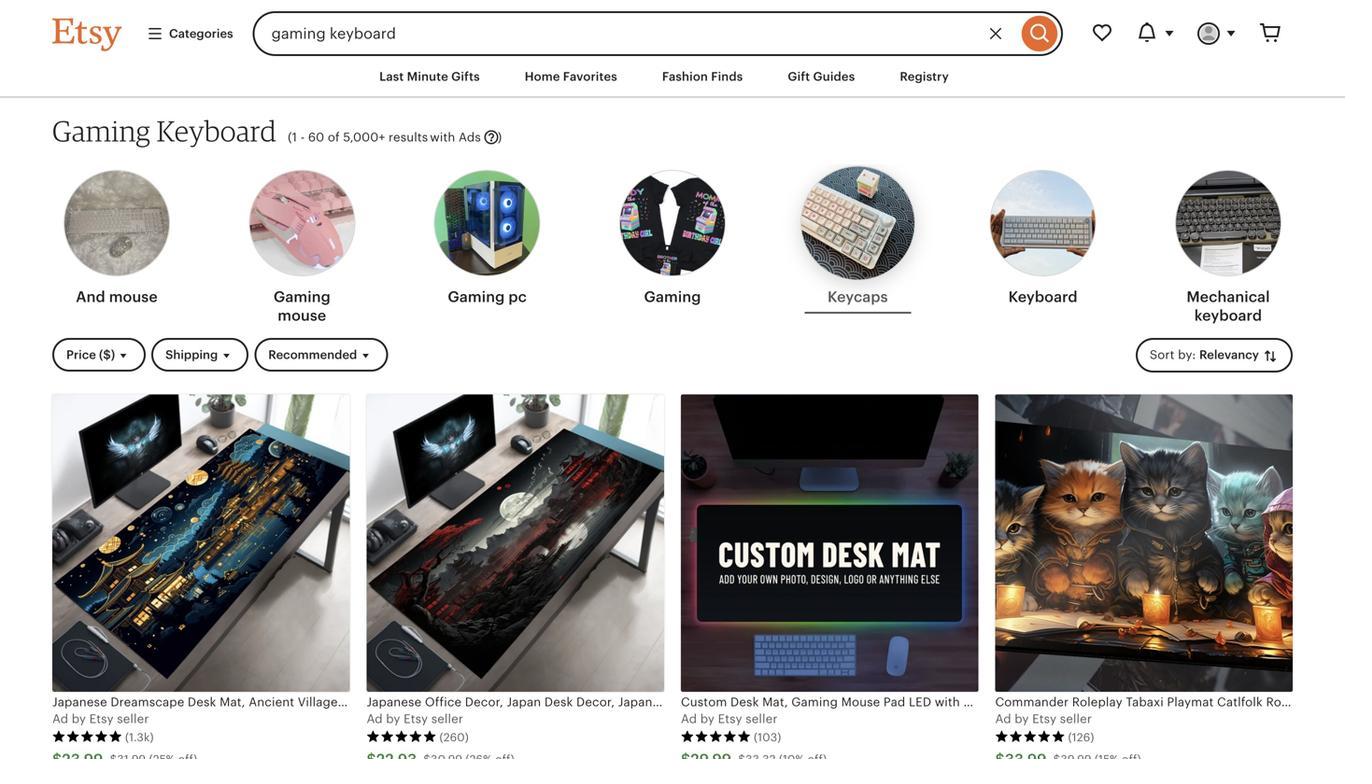 Task type: describe. For each thing, give the bounding box(es) containing it.
keycaps
[[828, 289, 888, 306]]

keyboard
[[1195, 308, 1262, 324]]

home favorites link
[[511, 60, 631, 94]]

5 out of 5 stars image for (103)
[[681, 730, 751, 743]]

custom desk mat, gaming mouse pad led with non-slip base, unique design for gamers and office workers, personalized desk pad photo image
[[681, 395, 979, 692]]

last
[[379, 70, 404, 84]]

with ads
[[430, 130, 481, 145]]

b for (126)
[[1015, 712, 1023, 726]]

(126)
[[1068, 731, 1094, 744]]

etsy for (126)
[[1032, 712, 1057, 726]]

5,000+
[[343, 130, 385, 145]]

d for (1.3k)
[[60, 712, 68, 726]]

last minute gifts link
[[365, 60, 494, 94]]

(103)
[[754, 731, 781, 744]]

none search field inside categories banner
[[253, 11, 1063, 56]]

d for (260)
[[375, 712, 383, 726]]

of
[[328, 130, 340, 145]]

gaming keyboard
[[52, 114, 277, 148]]

registry link
[[886, 60, 963, 94]]

seller for (1.3k)
[[117, 712, 149, 726]]

seller for (103)
[[746, 712, 778, 726]]

and
[[76, 289, 105, 306]]

gaming for gaming mouse
[[274, 289, 331, 306]]

gaming mouse
[[274, 289, 331, 324]]

a for (103)
[[681, 712, 689, 726]]

5 out of 5 stars image for (1.3k)
[[52, 730, 122, 743]]

a d b y etsy seller for (103)
[[681, 712, 778, 726]]

Search for anything text field
[[253, 11, 1017, 56]]

5 out of 5 stars image for (260)
[[367, 730, 437, 743]]

fashion
[[662, 70, 708, 84]]

home favorites
[[525, 70, 617, 84]]

mouse for and mouse
[[109, 289, 158, 306]]

mechanical keyboard link
[[1175, 165, 1282, 333]]

commander roleplay tabaxi playmat catlfolk role play gaming play mat gaming tcg playmat tabletop game rpg playmat ptcg playmat gamer gift image
[[995, 395, 1293, 692]]

price
[[66, 348, 96, 362]]

mechanical keyboard
[[1187, 289, 1270, 324]]

1
[[292, 130, 297, 145]]

results
[[389, 130, 428, 145]]

d for (126)
[[1003, 712, 1011, 726]]

-
[[301, 130, 305, 145]]

a for (126)
[[995, 712, 1004, 726]]

y for (103)
[[708, 712, 715, 726]]

etsy for (260)
[[404, 712, 428, 726]]

by:
[[1178, 348, 1196, 362]]

shipping button
[[151, 338, 249, 372]]

fashion finds
[[662, 70, 743, 84]]

shipping
[[165, 348, 218, 362]]

gift
[[788, 70, 810, 84]]

sort
[[1150, 348, 1175, 362]]

menu bar containing last minute gifts
[[19, 56, 1326, 98]]

etsy for (1.3k)
[[89, 712, 114, 726]]

seller for (126)
[[1060, 712, 1092, 726]]

(1.3k)
[[125, 731, 154, 744]]

60
[[308, 130, 324, 145]]

gifts
[[451, 70, 480, 84]]

with
[[430, 130, 455, 145]]

gaming for gaming pc
[[448, 289, 505, 306]]

)
[[498, 130, 502, 145]]

gaming for gaming keyboard
[[52, 114, 151, 148]]

b for (260)
[[386, 712, 394, 726]]

pc
[[508, 289, 527, 306]]

fashion finds link
[[648, 60, 757, 94]]



Task type: vqa. For each thing, say whether or not it's contained in the screenshot.
d for (260)
yes



Task type: locate. For each thing, give the bounding box(es) containing it.
3 5 out of 5 stars image from the left
[[681, 730, 751, 743]]

0 vertical spatial keyboard
[[157, 114, 277, 148]]

( 1 - 60 of 5,000+ results
[[288, 130, 428, 145]]

2 a d b y etsy seller from the left
[[367, 712, 463, 726]]

5 out of 5 stars image for (126)
[[995, 730, 1065, 743]]

y
[[79, 712, 86, 726], [394, 712, 400, 726], [708, 712, 715, 726], [1022, 712, 1029, 726]]

1 b from the left
[[72, 712, 80, 726]]

2 etsy from the left
[[404, 712, 428, 726]]

4 a d b y etsy seller from the left
[[995, 712, 1092, 726]]

a d b y etsy seller for (260)
[[367, 712, 463, 726]]

etsy
[[89, 712, 114, 726], [404, 712, 428, 726], [718, 712, 742, 726], [1032, 712, 1057, 726]]

4 5 out of 5 stars image from the left
[[995, 730, 1065, 743]]

2 d from the left
[[375, 712, 383, 726]]

relevancy
[[1199, 348, 1259, 362]]

4 a from the left
[[995, 712, 1004, 726]]

5 out of 5 stars image left (260)
[[367, 730, 437, 743]]

recommended button
[[254, 338, 388, 372]]

and mouse
[[76, 289, 158, 306]]

keycaps link
[[800, 165, 915, 314]]

seller for (260)
[[431, 712, 463, 726]]

3 b from the left
[[700, 712, 708, 726]]

1 seller from the left
[[117, 712, 149, 726]]

1 vertical spatial mouse
[[278, 308, 326, 324]]

d for (103)
[[689, 712, 697, 726]]

seller up (126)
[[1060, 712, 1092, 726]]

gaming link
[[619, 165, 726, 314]]

2 5 out of 5 stars image from the left
[[367, 730, 437, 743]]

1 y from the left
[[79, 712, 86, 726]]

price ($) button
[[52, 338, 146, 372]]

a for (260)
[[367, 712, 375, 726]]

seller
[[117, 712, 149, 726], [431, 712, 463, 726], [746, 712, 778, 726], [1060, 712, 1092, 726]]

sort by: relevancy image
[[1262, 348, 1279, 365]]

mouse inside 'gaming mouse'
[[278, 308, 326, 324]]

1 etsy from the left
[[89, 712, 114, 726]]

seller up (260)
[[431, 712, 463, 726]]

finds
[[711, 70, 743, 84]]

mouse
[[109, 289, 158, 306], [278, 308, 326, 324]]

mouse right and
[[109, 289, 158, 306]]

registry
[[900, 70, 949, 84]]

1 a from the left
[[52, 712, 61, 726]]

(
[[288, 130, 292, 145]]

recommended
[[268, 348, 357, 362]]

sort by: relevancy
[[1150, 348, 1262, 362]]

etsy for (103)
[[718, 712, 742, 726]]

gaming inside gaming link
[[644, 289, 701, 306]]

a d b y etsy seller up (1.3k)
[[52, 712, 149, 726]]

gaming inside gaming pc link
[[448, 289, 505, 306]]

categories banner
[[19, 0, 1326, 56]]

gaming pc link
[[434, 165, 541, 314]]

4 seller from the left
[[1060, 712, 1092, 726]]

last minute gifts
[[379, 70, 480, 84]]

2 a from the left
[[367, 712, 375, 726]]

a d b y etsy seller for (1.3k)
[[52, 712, 149, 726]]

4 b from the left
[[1015, 712, 1023, 726]]

1 horizontal spatial keyboard
[[1008, 289, 1078, 306]]

($)
[[99, 348, 115, 362]]

b
[[72, 712, 80, 726], [386, 712, 394, 726], [700, 712, 708, 726], [1015, 712, 1023, 726]]

5 out of 5 stars image
[[52, 730, 122, 743], [367, 730, 437, 743], [681, 730, 751, 743], [995, 730, 1065, 743]]

ads
[[459, 130, 481, 145]]

gift guides
[[788, 70, 855, 84]]

3 y from the left
[[708, 712, 715, 726]]

3 seller from the left
[[746, 712, 778, 726]]

gaming
[[52, 114, 151, 148], [274, 289, 331, 306], [448, 289, 505, 306], [644, 289, 701, 306]]

2 b from the left
[[386, 712, 394, 726]]

1 vertical spatial keyboard
[[1008, 289, 1078, 306]]

home
[[525, 70, 560, 84]]

(260)
[[440, 731, 469, 744]]

gaming pc
[[448, 289, 527, 306]]

menu bar
[[19, 56, 1326, 98]]

None search field
[[253, 11, 1063, 56]]

y for (126)
[[1022, 712, 1029, 726]]

price ($)
[[66, 348, 115, 362]]

japanese dreamscape desk mat, ancient village and lake design, gold black and azure, desktop accessory image
[[52, 395, 350, 692]]

minute
[[407, 70, 448, 84]]

a d b y etsy seller up (126)
[[995, 712, 1092, 726]]

guides
[[813, 70, 855, 84]]

0 horizontal spatial keyboard
[[157, 114, 277, 148]]

1 5 out of 5 stars image from the left
[[52, 730, 122, 743]]

3 etsy from the left
[[718, 712, 742, 726]]

and mouse link
[[64, 165, 170, 314]]

b for (103)
[[700, 712, 708, 726]]

favorites
[[563, 70, 617, 84]]

1 horizontal spatial mouse
[[278, 308, 326, 324]]

mouse up recommended
[[278, 308, 326, 324]]

seller up (103)
[[746, 712, 778, 726]]

y for (1.3k)
[[79, 712, 86, 726]]

gaming inside gaming mouse link
[[274, 289, 331, 306]]

4 y from the left
[[1022, 712, 1029, 726]]

5 out of 5 stars image left (103)
[[681, 730, 751, 743]]

keyboard
[[157, 114, 277, 148], [1008, 289, 1078, 306]]

0 vertical spatial mouse
[[109, 289, 158, 306]]

a d b y etsy seller up (260)
[[367, 712, 463, 726]]

categories button
[[133, 17, 247, 51]]

d
[[60, 712, 68, 726], [375, 712, 383, 726], [689, 712, 697, 726], [1003, 712, 1011, 726]]

4 etsy from the left
[[1032, 712, 1057, 726]]

mechanical
[[1187, 289, 1270, 306]]

1 d from the left
[[60, 712, 68, 726]]

3 a from the left
[[681, 712, 689, 726]]

seller up (1.3k)
[[117, 712, 149, 726]]

a d b y etsy seller up (103)
[[681, 712, 778, 726]]

a d b y etsy seller
[[52, 712, 149, 726], [367, 712, 463, 726], [681, 712, 778, 726], [995, 712, 1092, 726]]

0 horizontal spatial mouse
[[109, 289, 158, 306]]

gaming mouse link
[[249, 165, 355, 333]]

2 seller from the left
[[431, 712, 463, 726]]

a
[[52, 712, 61, 726], [367, 712, 375, 726], [681, 712, 689, 726], [995, 712, 1004, 726]]

gift guides link
[[774, 60, 869, 94]]

y for (260)
[[394, 712, 400, 726]]

3 a d b y etsy seller from the left
[[681, 712, 778, 726]]

categories
[[169, 27, 233, 41]]

keyboard link
[[990, 165, 1096, 314]]

5 out of 5 stars image left (126)
[[995, 730, 1065, 743]]

3 d from the left
[[689, 712, 697, 726]]

4 d from the left
[[1003, 712, 1011, 726]]

a for (1.3k)
[[52, 712, 61, 726]]

mouse for gaming mouse
[[278, 308, 326, 324]]

japanese office decor, japan desk decor, japan desk mat, fantasy mouse pad, gaming mousepad xl, game table decor, mtg playmat japan image
[[367, 395, 664, 692]]

b for (1.3k)
[[72, 712, 80, 726]]

2 y from the left
[[394, 712, 400, 726]]

5 out of 5 stars image left (1.3k)
[[52, 730, 122, 743]]

a d b y etsy seller for (126)
[[995, 712, 1092, 726]]

1 a d b y etsy seller from the left
[[52, 712, 149, 726]]



